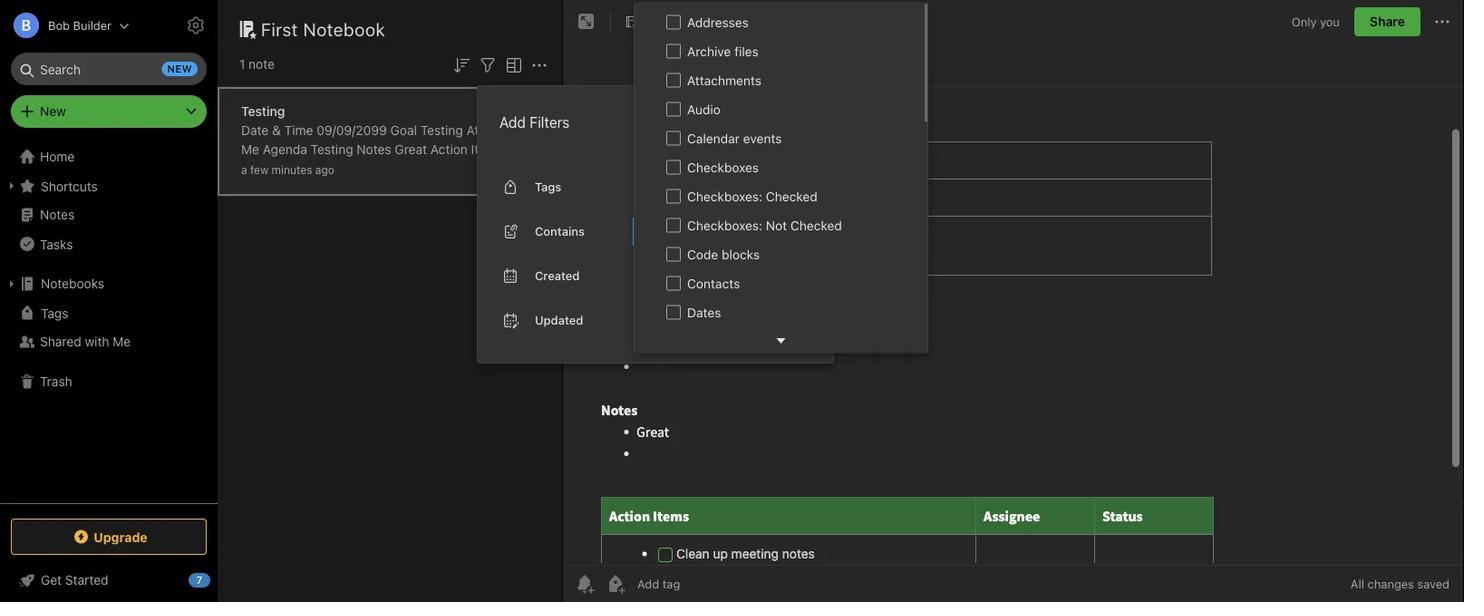 Task type: locate. For each thing, give the bounding box(es) containing it.
with
[[85, 334, 109, 349]]

checkboxes: for checkboxes: not checked
[[687, 218, 763, 233]]

shortcuts button
[[0, 171, 217, 200]]

1 horizontal spatial first notebook
[[641, 15, 722, 28]]

me
[[241, 142, 259, 157], [113, 334, 131, 349]]

0 vertical spatial checked
[[766, 189, 818, 204]]

1 horizontal spatial first
[[641, 15, 665, 28]]

up
[[376, 161, 391, 176]]

saved
[[1418, 577, 1450, 591]]

blocks
[[722, 247, 760, 262]]

out
[[514, 161, 534, 176]]

notes down status on the left
[[292, 180, 325, 195]]

shared
[[40, 334, 81, 349]]

row group
[[635, 4, 925, 602]]

get started
[[41, 573, 108, 588]]

0 horizontal spatial meeting
[[241, 180, 289, 195]]

code blocks
[[687, 247, 760, 262]]

0 vertical spatial more actions field
[[1432, 7, 1454, 36]]

home link
[[0, 142, 218, 171]]

archive
[[687, 44, 731, 59]]

tree
[[0, 142, 218, 502]]

checkboxes: down checkboxes
[[687, 189, 763, 204]]

testing up action
[[421, 123, 463, 138]]

checkboxes: for checkboxes: checked
[[687, 189, 763, 204]]

meeting down few
[[241, 180, 289, 195]]

checked up not
[[766, 189, 818, 204]]

first
[[641, 15, 665, 28], [261, 18, 298, 39]]

add a reminder image
[[574, 573, 596, 595]]

7
[[197, 574, 202, 586]]

1 vertical spatial me
[[113, 334, 131, 349]]

me right the with
[[113, 334, 131, 349]]

1 horizontal spatial notes
[[445, 161, 478, 176]]

bob
[[48, 19, 70, 32]]

checkboxes: checked
[[687, 189, 818, 204]]

tags up contains
[[535, 180, 562, 194]]

date
[[241, 123, 269, 138]]

you
[[1320, 15, 1340, 28]]

first left select464 "option"
[[641, 15, 665, 28]]

1 vertical spatial checkboxes:
[[687, 218, 763, 233]]

contains
[[535, 224, 585, 238]]

1 vertical spatial meeting
[[241, 180, 289, 195]]

row group containing addresses
[[635, 4, 925, 602]]

add
[[500, 114, 526, 131]]

More actions field
[[1432, 7, 1454, 36], [529, 53, 550, 76]]

0 vertical spatial testing
[[241, 104, 285, 119]]

0 horizontal spatial me
[[113, 334, 131, 349]]

0 vertical spatial notes
[[357, 142, 391, 157]]

first notebook up note
[[261, 18, 386, 39]]

meeting
[[394, 161, 441, 176], [241, 180, 289, 195]]

tags up shared
[[41, 305, 68, 320]]

0 vertical spatial files
[[735, 44, 759, 59]]

1 horizontal spatial notes
[[357, 142, 391, 157]]

Select467 checkbox
[[667, 102, 681, 116]]

0 vertical spatial me
[[241, 142, 259, 157]]

document
[[687, 334, 748, 349]]

new search field
[[24, 53, 198, 85]]

few
[[250, 164, 269, 176]]

notes up the up
[[357, 142, 391, 157]]

testing up date
[[241, 104, 285, 119]]

1 vertical spatial files
[[751, 334, 775, 349]]

agenda
[[263, 142, 307, 157]]

bob builder
[[48, 19, 112, 32]]

more actions field right the view options field
[[529, 53, 550, 76]]

action
[[431, 142, 468, 157]]

only
[[1292, 15, 1317, 28]]

first notebook
[[641, 15, 722, 28], [261, 18, 386, 39]]

archive files
[[687, 44, 759, 59]]

notes
[[445, 161, 478, 176], [292, 180, 325, 195]]

2 checkboxes: from the top
[[687, 218, 763, 233]]

1 horizontal spatial tags
[[535, 180, 562, 194]]

files up attachments
[[735, 44, 759, 59]]

Contains field
[[634, 218, 806, 245]]

Select469 checkbox
[[667, 160, 681, 174]]

goal
[[390, 123, 417, 138]]

0 horizontal spatial notes
[[292, 180, 325, 195]]

and
[[328, 180, 350, 195]]

created
[[535, 269, 580, 283]]

add filters image
[[477, 54, 499, 76]]

tags
[[535, 180, 562, 194], [41, 305, 68, 320]]

 input text field
[[636, 218, 783, 244]]

get
[[41, 573, 62, 588]]

checked right not
[[791, 218, 842, 233]]

document files
[[687, 334, 775, 349]]

0 horizontal spatial notes
[[40, 207, 75, 222]]

0 vertical spatial notes
[[445, 161, 478, 176]]

tasks button
[[0, 229, 217, 258]]

1 vertical spatial tags
[[41, 305, 68, 320]]

1 checkboxes: from the top
[[687, 189, 763, 204]]

testing up 'ago'
[[311, 142, 353, 157]]

0 horizontal spatial tags
[[41, 305, 68, 320]]

calendar
[[687, 131, 740, 146]]

home
[[40, 149, 75, 164]]

1 horizontal spatial notebook
[[668, 15, 722, 28]]

me down date
[[241, 142, 259, 157]]

0 horizontal spatial first
[[261, 18, 298, 39]]

1 horizontal spatial testing
[[311, 142, 353, 157]]

testing
[[241, 104, 285, 119], [421, 123, 463, 138], [311, 142, 353, 157]]

note window element
[[563, 0, 1465, 602]]

dates
[[687, 305, 721, 320]]

notebook inside button
[[668, 15, 722, 28]]

1 vertical spatial notes
[[40, 207, 75, 222]]

files
[[735, 44, 759, 59], [751, 334, 775, 349]]

not
[[766, 218, 787, 233]]

1 vertical spatial testing
[[421, 123, 463, 138]]

trash
[[40, 374, 72, 389]]

tags inside button
[[41, 305, 68, 320]]

meeting down great
[[394, 161, 441, 176]]

more actions field right the share button
[[1432, 7, 1454, 36]]

0 horizontal spatial testing
[[241, 104, 285, 119]]

notes
[[357, 142, 391, 157], [40, 207, 75, 222]]

checkboxes: up code blocks
[[687, 218, 763, 233]]

actio...
[[353, 180, 393, 195]]

note
[[249, 57, 275, 72]]

notebook
[[668, 15, 722, 28], [303, 18, 386, 39]]

first up note
[[261, 18, 298, 39]]

new
[[167, 63, 192, 75]]

notebooks link
[[0, 269, 217, 298]]

files right the document
[[751, 334, 775, 349]]

1 horizontal spatial more actions field
[[1432, 7, 1454, 36]]

contacts
[[687, 276, 740, 291]]

notes down action
[[445, 161, 478, 176]]

0 horizontal spatial more actions field
[[529, 53, 550, 76]]

addresses
[[687, 15, 749, 30]]

upgrade button
[[11, 519, 207, 555]]

notes up tasks
[[40, 207, 75, 222]]

1 vertical spatial checked
[[791, 218, 842, 233]]

checked
[[766, 189, 818, 204], [791, 218, 842, 233]]

0 vertical spatial meeting
[[394, 161, 441, 176]]

1 horizontal spatial me
[[241, 142, 259, 157]]

first notebook up select465 checkbox
[[641, 15, 722, 28]]

0 vertical spatial checkboxes:
[[687, 189, 763, 204]]



Task type: vqa. For each thing, say whether or not it's contained in the screenshot.
Filter tasks image
no



Task type: describe. For each thing, give the bounding box(es) containing it.
attendees
[[467, 123, 526, 138]]

me inside tree
[[113, 334, 131, 349]]

great
[[395, 142, 427, 157]]

&
[[272, 123, 281, 138]]

settings image
[[185, 15, 207, 36]]

Select470 checkbox
[[667, 189, 681, 203]]

status
[[298, 161, 335, 176]]

1 note
[[239, 57, 275, 72]]

tree containing home
[[0, 142, 218, 502]]

new
[[40, 104, 66, 119]]

a few minutes ago
[[241, 164, 334, 176]]

minutes
[[272, 164, 312, 176]]

View options field
[[499, 53, 525, 76]]

new button
[[11, 95, 207, 128]]

0 vertical spatial tags
[[535, 180, 562, 194]]

add tag image
[[605, 573, 627, 595]]

clean
[[339, 161, 372, 176]]

more actions image
[[1432, 11, 1454, 33]]

tasks
[[40, 236, 73, 251]]

Select474 checkbox
[[667, 305, 681, 319]]

date & time 09/09/2099 goal testing attendees me agenda testing notes great action items assignee status clean up meeting notes send out meeting notes and actio...
[[241, 123, 534, 195]]

checkboxes: not checked
[[687, 218, 842, 233]]

1
[[239, 57, 245, 72]]

1 horizontal spatial meeting
[[394, 161, 441, 176]]

Select465 checkbox
[[667, 44, 681, 58]]

2 horizontal spatial testing
[[421, 123, 463, 138]]

changes
[[1368, 577, 1415, 591]]

updated
[[535, 313, 583, 327]]

Select464 checkbox
[[667, 15, 681, 29]]

Add tag field
[[636, 576, 772, 592]]

Account field
[[0, 7, 130, 44]]

checkboxes
[[687, 160, 759, 175]]

code
[[687, 247, 718, 262]]

notes inside tree
[[40, 207, 75, 222]]

notes link
[[0, 200, 217, 229]]

shared with me link
[[0, 327, 217, 356]]

Select473 checkbox
[[667, 276, 681, 290]]

upgrade
[[94, 529, 148, 544]]

only you
[[1292, 15, 1340, 28]]

attachments
[[687, 73, 762, 88]]

first notebook button
[[618, 9, 728, 34]]

Select466 checkbox
[[667, 73, 681, 87]]

09/09/2099
[[317, 123, 387, 138]]

first notebook inside first notebook button
[[641, 15, 722, 28]]

items
[[471, 142, 503, 157]]

Search text field
[[24, 53, 194, 85]]

0 horizontal spatial first notebook
[[261, 18, 386, 39]]

assignee
[[241, 161, 295, 176]]

started
[[65, 573, 108, 588]]

Sort options field
[[451, 53, 472, 76]]

1 vertical spatial more actions field
[[529, 53, 550, 76]]

me inside the date & time 09/09/2099 goal testing attendees me agenda testing notes great action items assignee status clean up meeting notes send out meeting notes and actio...
[[241, 142, 259, 157]]

notes inside the date & time 09/09/2099 goal testing attendees me agenda testing notes great action items assignee status clean up meeting notes send out meeting notes and actio...
[[357, 142, 391, 157]]

a
[[241, 164, 247, 176]]

files for document files
[[751, 334, 775, 349]]

share button
[[1355, 7, 1421, 36]]

expand notebooks image
[[5, 277, 19, 291]]

shortcuts
[[41, 178, 98, 193]]

Select472 checkbox
[[667, 247, 681, 261]]

filters
[[530, 114, 570, 131]]

first inside first notebook button
[[641, 15, 665, 28]]

tags button
[[0, 298, 217, 327]]

builder
[[73, 19, 112, 32]]

expand note image
[[576, 11, 598, 33]]

calendar events
[[687, 131, 782, 146]]

all changes saved
[[1351, 577, 1450, 591]]

more actions image
[[529, 54, 550, 76]]

Help and Learning task checklist field
[[0, 566, 218, 595]]

all
[[1351, 577, 1365, 591]]

Note Editor text field
[[563, 87, 1465, 565]]

shared with me
[[40, 334, 131, 349]]

files for archive files
[[735, 44, 759, 59]]

ago
[[315, 164, 334, 176]]

Select471 checkbox
[[667, 218, 681, 232]]

add filters
[[500, 114, 570, 131]]

2 vertical spatial testing
[[311, 142, 353, 157]]

Select475 checkbox
[[667, 334, 681, 348]]

audio
[[687, 102, 721, 117]]

0 horizontal spatial notebook
[[303, 18, 386, 39]]

trash link
[[0, 367, 217, 396]]

notebooks
[[41, 276, 104, 291]]

1 vertical spatial notes
[[292, 180, 325, 195]]

Select468 checkbox
[[667, 131, 681, 145]]

click to collapse image
[[211, 569, 224, 590]]

time
[[284, 123, 313, 138]]

events
[[743, 131, 782, 146]]

Add filters field
[[477, 53, 499, 76]]

send
[[481, 161, 511, 176]]

share
[[1370, 14, 1406, 29]]



